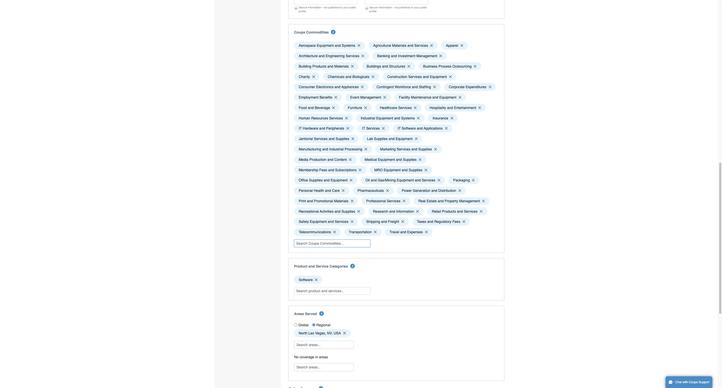 Task type: vqa. For each thing, say whether or not it's contained in the screenshot.
the right the published
yes



Task type: describe. For each thing, give the bounding box(es) containing it.
oil
[[366, 179, 370, 183]]

professional
[[366, 199, 386, 203]]

maintenance
[[411, 96, 432, 100]]

and inside agricultural materials and services option
[[408, 44, 414, 48]]

research
[[373, 210, 388, 214]]

supplies for recreational activities and supplies
[[342, 210, 355, 214]]

beverage
[[315, 106, 330, 110]]

published for duns text field
[[399, 6, 410, 9]]

mro equipment and supplies
[[375, 168, 423, 172]]

services up lab on the right of the page
[[366, 127, 380, 131]]

equipment up marketing services and supplies
[[396, 137, 413, 141]]

services down recreational activities and supplies 'option' on the bottom
[[335, 220, 349, 224]]

estate
[[427, 199, 437, 203]]

fees inside membership fees and subscriptions option
[[319, 168, 327, 172]]

facility maintenance and equipment
[[399, 96, 457, 100]]

equipment inside 'option'
[[440, 96, 457, 100]]

corporate expenditures option
[[444, 83, 496, 91]]

building
[[299, 64, 312, 68]]

mro
[[375, 168, 383, 172]]

1 vertical spatial additional information image
[[319, 387, 323, 389]]

and inside janitorial services and supplies option
[[329, 137, 335, 141]]

agricultural materials and services
[[373, 44, 428, 48]]

real estate and property management option
[[414, 198, 490, 205]]

hospitality and entertainment option
[[425, 104, 486, 112]]

and inside membership fees and subscriptions option
[[328, 168, 334, 172]]

appliances
[[342, 85, 359, 89]]

facility
[[399, 96, 410, 100]]

and inside lab supplies and equipment option
[[389, 137, 395, 141]]

chat
[[676, 381, 682, 385]]

published for tax id text box on the left top of the page
[[328, 6, 340, 9]]

it services
[[362, 127, 380, 131]]

and inside the building products and materials option
[[328, 64, 334, 68]]

- for tax id text box on the left top of the page
[[322, 6, 323, 9]]

gas/mining
[[378, 179, 396, 183]]

systems for industrial equipment and systems
[[401, 116, 415, 120]]

0 vertical spatial additional information image
[[319, 312, 324, 317]]

charity option
[[294, 73, 320, 81]]

equipment up architecture and engineering services at the left
[[317, 44, 334, 48]]

building products and materials option
[[294, 62, 359, 70]]

contingent workforce and staffing
[[377, 85, 431, 89]]

janitorial
[[299, 137, 313, 141]]

chat with coupa support
[[676, 381, 710, 385]]

human resources services option
[[294, 114, 353, 122]]

generation
[[413, 189, 431, 193]]

0 vertical spatial coupa
[[294, 30, 305, 34]]

selected list box for coupa commodities
[[292, 40, 501, 238]]

nv,
[[327, 332, 333, 336]]

real estate and property management
[[419, 199, 480, 203]]

aerospace
[[299, 44, 316, 48]]

services right engineering
[[346, 54, 359, 58]]

with
[[683, 381, 688, 385]]

lab supplies and equipment option
[[363, 135, 422, 143]]

consumer electronics and appliances option
[[294, 83, 369, 91]]

secure for duns text field
[[370, 6, 378, 9]]

marketing services and supplies option
[[376, 146, 442, 153]]

and inside contingent workforce and staffing option
[[412, 85, 418, 89]]

charity
[[299, 75, 310, 79]]

it services option
[[358, 125, 390, 133]]

equipment up power
[[397, 179, 414, 183]]

services up power generation and distribution
[[422, 179, 436, 183]]

manufacturing and industrial processing
[[299, 147, 362, 152]]

supplies for mro equipment and supplies
[[409, 168, 423, 172]]

and inside office supplies and equipment option
[[324, 179, 330, 183]]

equipment up care
[[331, 179, 348, 183]]

chemicals and biologicals
[[328, 75, 370, 79]]

manufacturing
[[299, 147, 321, 152]]

equipment down healthcare on the right top of the page
[[376, 116, 393, 120]]

office supplies and equipment option
[[294, 177, 357, 185]]

office
[[299, 179, 308, 183]]

1 search areas... text field from the top
[[295, 342, 354, 350]]

furniture
[[348, 106, 362, 110]]

food and beverage
[[299, 106, 330, 110]]

chat with coupa support button
[[666, 377, 713, 389]]

secure information - not published to your public profile for duns text field
[[370, 6, 427, 13]]

and inside mro equipment and supplies option
[[402, 168, 408, 172]]

- for duns text field
[[393, 6, 394, 9]]

equipment down marketing
[[378, 158, 395, 162]]

taxes and regulatory fees option
[[413, 218, 470, 226]]

packaging
[[453, 179, 470, 183]]

las
[[309, 332, 314, 336]]

print
[[299, 199, 306, 203]]

supplies for marketing services and supplies
[[419, 147, 432, 152]]

personal
[[299, 189, 313, 193]]

industrial equipment and systems option
[[356, 114, 425, 122]]

supplies for janitorial services and supplies
[[336, 137, 349, 141]]

medical equipment and supplies
[[365, 158, 417, 162]]

property
[[445, 199, 458, 203]]

and inside retail products and services option
[[457, 210, 463, 214]]

and inside medical equipment and supplies option
[[396, 158, 402, 162]]

services inside option
[[464, 210, 478, 214]]

food and beverage option
[[294, 104, 340, 112]]

DUNS text field
[[365, 0, 428, 5]]

media
[[299, 158, 309, 162]]

power
[[402, 189, 412, 193]]

processing
[[345, 147, 362, 152]]

information for tax id text box on the left top of the page
[[308, 6, 321, 9]]

employment
[[299, 96, 319, 100]]

and inside safety equipment and services option
[[328, 220, 334, 224]]

additional information image for coupa commodities
[[331, 30, 336, 34]]

coupa commodities
[[294, 30, 329, 34]]

and inside personal health and care option
[[325, 189, 331, 193]]

it for it services
[[362, 127, 365, 131]]

care
[[332, 189, 340, 193]]

services down it hardware and peripherals
[[314, 137, 328, 141]]

selected list box for product and service categories
[[292, 275, 501, 286]]

print and promotional materials option
[[294, 198, 358, 205]]

construction services and equipment option
[[383, 73, 457, 81]]

and inside manufacturing and industrial processing option
[[322, 147, 328, 152]]

recreational
[[299, 210, 319, 214]]

pharmaceuticals option
[[353, 187, 394, 195]]

0 vertical spatial software
[[402, 127, 416, 131]]

business process outsourcing option
[[419, 62, 481, 70]]

insurance option
[[428, 114, 458, 122]]

1 horizontal spatial industrial
[[361, 116, 375, 120]]

and inside recreational activities and supplies 'option'
[[335, 210, 341, 214]]

and inside the industrial equipment and systems option
[[394, 116, 400, 120]]

janitorial services and supplies option
[[294, 135, 359, 143]]

engineering
[[326, 54, 345, 58]]

healthcare services
[[380, 106, 412, 110]]

and inside 'hospitality and entertainment' option
[[447, 106, 453, 110]]

promotional
[[314, 199, 333, 203]]

employment benefits
[[299, 96, 333, 100]]

and inside facility maintenance and equipment 'option'
[[433, 96, 439, 100]]

peripherals
[[326, 127, 344, 131]]

supplies for medical equipment and supplies
[[403, 158, 417, 162]]

secure information - not published to your public profile for tax id text box on the left top of the page
[[299, 6, 356, 13]]

to for duns text field
[[411, 6, 413, 9]]

services up peripherals
[[329, 116, 343, 120]]

architecture
[[299, 54, 318, 58]]

aerospace equipment and systems option
[[294, 42, 365, 50]]

shipping and freight
[[366, 220, 399, 224]]

content
[[335, 158, 347, 162]]

office supplies and equipment
[[299, 179, 348, 183]]

Search Coupa Commodities... field
[[294, 240, 371, 248]]

membership fees and subscriptions option
[[294, 166, 366, 174]]

and inside media production and content option
[[328, 158, 334, 162]]

medical
[[365, 158, 377, 162]]

information inside option
[[396, 210, 414, 214]]

it hardware and peripherals option
[[294, 125, 354, 133]]

agricultural
[[373, 44, 391, 48]]

lab supplies and equipment
[[367, 137, 413, 141]]

media production and content option
[[294, 156, 357, 164]]

research and information
[[373, 210, 414, 214]]

buildings and structures option
[[362, 62, 415, 70]]

janitorial services and supplies
[[299, 137, 349, 141]]

safety equipment and services option
[[294, 218, 358, 226]]

investment
[[398, 54, 416, 58]]

apparel option
[[441, 42, 468, 50]]

equipment inside option
[[384, 168, 401, 172]]

and inside print and promotional materials option
[[307, 199, 313, 203]]

retail products and services option
[[427, 208, 487, 216]]

insurance
[[433, 116, 448, 120]]

travel and expenses option
[[385, 229, 433, 237]]

apparel
[[446, 44, 458, 48]]



Task type: locate. For each thing, give the bounding box(es) containing it.
it software and applications
[[398, 127, 443, 131]]

supplies down it software and applications option
[[419, 147, 432, 152]]

1 horizontal spatial management
[[417, 54, 437, 58]]

activities
[[320, 210, 334, 214]]

and up the appliances
[[346, 75, 352, 79]]

freight
[[388, 220, 399, 224]]

search areas... text field down the areas
[[295, 364, 354, 372]]

systems for aerospace equipment and systems
[[342, 44, 356, 48]]

professional services
[[366, 199, 401, 203]]

0 vertical spatial management
[[417, 54, 437, 58]]

production
[[310, 158, 327, 162]]

media production and content
[[299, 158, 347, 162]]

and up building products and materials
[[319, 54, 325, 58]]

areas served
[[294, 313, 317, 317]]

0 horizontal spatial your
[[343, 6, 349, 9]]

chemicals
[[328, 75, 345, 79]]

and down it software and applications
[[412, 147, 418, 152]]

materials inside option
[[334, 199, 349, 203]]

1 horizontal spatial software
[[402, 127, 416, 131]]

additional information image up aerospace equipment and systems option
[[331, 30, 336, 34]]

oil and gas/mining equipment and services option
[[361, 177, 445, 185]]

0 horizontal spatial fees
[[319, 168, 327, 172]]

it hardware and peripherals
[[299, 127, 344, 131]]

supplies down peripherals
[[336, 137, 349, 141]]

Search areas... text field
[[295, 342, 354, 350], [295, 364, 354, 372]]

1 profile from the left
[[299, 10, 306, 13]]

equipment down medical equipment and supplies option
[[384, 168, 401, 172]]

fees down retail products and services option
[[453, 220, 461, 224]]

0 vertical spatial selected list box
[[292, 40, 501, 238]]

information down tax id text box on the left top of the page
[[308, 6, 321, 9]]

industrial
[[361, 116, 375, 120], [329, 147, 344, 152]]

and right food
[[308, 106, 314, 110]]

and right taxes
[[427, 220, 433, 224]]

buildings and structures
[[367, 64, 405, 68]]

1 not from the left
[[324, 6, 327, 9]]

healthcare services option
[[375, 104, 422, 112]]

equipment up 'hospitality and entertainment'
[[440, 96, 457, 100]]

industrial equipment and systems
[[361, 116, 415, 120]]

0 vertical spatial search areas... text field
[[295, 342, 354, 350]]

shipping and freight option
[[362, 218, 409, 226]]

services up research and information
[[387, 199, 401, 203]]

supplies inside recreational activities and supplies 'option'
[[342, 210, 355, 214]]

recreational activities and supplies
[[299, 210, 355, 214]]

public for duns text field
[[420, 6, 427, 9]]

expenditures
[[466, 85, 487, 89]]

materials for building products and materials
[[335, 64, 349, 68]]

1 horizontal spatial coupa
[[689, 381, 698, 385]]

1 horizontal spatial fees
[[453, 220, 461, 224]]

medical equipment and supplies option
[[360, 156, 426, 164]]

1 vertical spatial management
[[360, 96, 381, 100]]

2 vertical spatial management
[[459, 199, 480, 203]]

supplies inside mro equipment and supplies option
[[409, 168, 423, 172]]

coupa
[[294, 30, 305, 34], [689, 381, 698, 385]]

2 published from the left
[[399, 6, 410, 9]]

1 horizontal spatial secure information - not published to your public profile
[[370, 6, 427, 13]]

profile down duns text field
[[370, 10, 377, 13]]

and inside travel and expenses option
[[400, 231, 406, 235]]

1 horizontal spatial profile
[[370, 10, 377, 13]]

1 horizontal spatial published
[[399, 6, 410, 9]]

and inside power generation and distribution option
[[432, 189, 438, 193]]

1 public from the left
[[349, 6, 356, 9]]

management up retail products and services option
[[459, 199, 480, 203]]

additional information image
[[331, 30, 336, 34], [350, 264, 355, 269]]

and left staffing
[[412, 85, 418, 89]]

to down tax id text box on the left top of the page
[[340, 6, 343, 9]]

1 published from the left
[[328, 6, 340, 9]]

profile for tax id text box on the left top of the page
[[299, 10, 306, 13]]

materials down care
[[334, 199, 349, 203]]

not for duns text field
[[395, 6, 398, 9]]

0 horizontal spatial information
[[308, 6, 321, 9]]

1 vertical spatial products
[[442, 210, 456, 214]]

and
[[335, 44, 341, 48], [408, 44, 414, 48], [319, 54, 325, 58], [391, 54, 397, 58], [328, 64, 334, 68], [382, 64, 388, 68], [346, 75, 352, 79], [423, 75, 429, 79], [335, 85, 341, 89], [412, 85, 418, 89], [433, 96, 439, 100], [308, 106, 314, 110], [447, 106, 453, 110], [394, 116, 400, 120], [319, 127, 325, 131], [417, 127, 423, 131], [329, 137, 335, 141], [389, 137, 395, 141], [322, 147, 328, 152], [412, 147, 418, 152], [328, 158, 334, 162], [396, 158, 402, 162], [328, 168, 334, 172], [402, 168, 408, 172], [324, 179, 330, 183], [371, 179, 377, 183], [415, 179, 421, 183], [325, 189, 331, 193], [432, 189, 438, 193], [307, 199, 313, 203], [438, 199, 444, 203], [335, 210, 341, 214], [389, 210, 395, 214], [457, 210, 463, 214], [328, 220, 334, 224], [381, 220, 387, 224], [427, 220, 433, 224], [400, 231, 406, 235], [309, 265, 315, 269]]

supplies inside medical equipment and supplies option
[[403, 158, 417, 162]]

support
[[699, 381, 710, 385]]

0 horizontal spatial it
[[299, 127, 302, 131]]

and up staffing
[[423, 75, 429, 79]]

marketing
[[380, 147, 396, 152]]

it down furniture option
[[362, 127, 365, 131]]

2 vertical spatial materials
[[334, 199, 349, 203]]

and right travel
[[400, 231, 406, 235]]

profile for duns text field
[[370, 10, 377, 13]]

0 horizontal spatial -
[[322, 6, 323, 9]]

areas
[[319, 356, 328, 360]]

event
[[350, 96, 359, 100]]

and inside real estate and property management option
[[438, 199, 444, 203]]

to for tax id text box on the left top of the page
[[340, 6, 343, 9]]

profile up coupa commodities at left
[[299, 10, 306, 13]]

materials up chemicals
[[335, 64, 349, 68]]

human resources services
[[299, 116, 343, 120]]

regional
[[316, 324, 331, 328]]

employment benefits option
[[294, 94, 342, 101]]

power generation and distribution option
[[397, 187, 466, 195]]

to down duns text field
[[411, 6, 413, 9]]

services down real estate and property management option
[[464, 210, 478, 214]]

2 profile from the left
[[370, 10, 377, 13]]

1 horizontal spatial public
[[420, 6, 427, 9]]

1 your from the left
[[343, 6, 349, 9]]

event management option
[[346, 94, 391, 101]]

software down product
[[299, 278, 313, 282]]

Search product and services... field
[[294, 288, 371, 296]]

information up freight
[[396, 210, 414, 214]]

it software and applications option
[[393, 125, 453, 133]]

not for tax id text box on the left top of the page
[[324, 6, 327, 9]]

1 vertical spatial fees
[[453, 220, 461, 224]]

0 vertical spatial products
[[313, 64, 327, 68]]

and inside consumer electronics and appliances option
[[335, 85, 341, 89]]

services up medical equipment and supplies option
[[397, 147, 411, 152]]

expenses
[[407, 231, 423, 235]]

north las vegas, nv, usa option
[[294, 330, 351, 338]]

published down duns text field
[[399, 6, 410, 9]]

coverage
[[300, 356, 314, 360]]

fees up office supplies and equipment
[[319, 168, 327, 172]]

health
[[314, 189, 324, 193]]

2 selected list box from the top
[[292, 275, 501, 286]]

taxes and regulatory fees
[[417, 220, 461, 224]]

and inside taxes and regulatory fees option
[[427, 220, 433, 224]]

additional information image
[[319, 312, 324, 317], [319, 387, 323, 389]]

telecommunications option
[[294, 229, 341, 237]]

and inside aerospace equipment and systems option
[[335, 44, 341, 48]]

systems
[[342, 44, 356, 48], [401, 116, 415, 120]]

print and promotional materials
[[299, 199, 349, 203]]

supplies right lab on the right of the page
[[374, 137, 388, 141]]

fees
[[319, 168, 327, 172], [453, 220, 461, 224]]

0 horizontal spatial coupa
[[294, 30, 305, 34]]

mro equipment and supplies option
[[370, 166, 432, 174]]

food
[[299, 106, 307, 110]]

0 horizontal spatial published
[[328, 6, 340, 9]]

your for tax id text box on the left top of the page
[[343, 6, 349, 9]]

research and information option
[[369, 208, 424, 216]]

categories
[[330, 265, 348, 269]]

secure information - not published to your public profile down tax id text box on the left top of the page
[[299, 6, 356, 13]]

your down duns text field
[[414, 6, 419, 9]]

outsourcing
[[453, 64, 472, 68]]

and down human resources services option
[[319, 127, 325, 131]]

None radio
[[294, 324, 298, 327]]

and up marketing
[[389, 137, 395, 141]]

and down healthcare services option
[[394, 116, 400, 120]]

public for tax id text box on the left top of the page
[[349, 6, 356, 9]]

2 horizontal spatial information
[[396, 210, 414, 214]]

supplies right activities
[[342, 210, 355, 214]]

2 horizontal spatial it
[[398, 127, 401, 131]]

1 vertical spatial selected list box
[[292, 275, 501, 286]]

0 horizontal spatial industrial
[[329, 147, 344, 152]]

secure for tax id text box on the left top of the page
[[299, 6, 307, 9]]

professional services option
[[362, 198, 410, 205]]

equipment
[[317, 44, 334, 48], [430, 75, 447, 79], [440, 96, 457, 100], [376, 116, 393, 120], [396, 137, 413, 141], [378, 158, 395, 162], [384, 168, 401, 172], [331, 179, 348, 183], [397, 179, 414, 183], [310, 220, 327, 224]]

3 it from the left
[[398, 127, 401, 131]]

1 to from the left
[[340, 6, 343, 9]]

and right oil
[[371, 179, 377, 183]]

and down recreational activities and supplies 'option' on the bottom
[[328, 220, 334, 224]]

secure information - not published to your public profile down duns text field
[[370, 6, 427, 13]]

and inside shipping and freight option
[[381, 220, 387, 224]]

applications
[[424, 127, 443, 131]]

1 horizontal spatial secure
[[370, 6, 378, 9]]

and inside banking and investment management option
[[391, 54, 397, 58]]

supplies inside janitorial services and supplies option
[[336, 137, 349, 141]]

1 vertical spatial search areas... text field
[[295, 364, 354, 372]]

materials for print and promotional materials
[[334, 199, 349, 203]]

0 horizontal spatial secure information - not published to your public profile
[[299, 6, 356, 13]]

process
[[439, 64, 452, 68]]

0 vertical spatial fees
[[319, 168, 327, 172]]

and up engineering
[[335, 44, 341, 48]]

0 horizontal spatial management
[[360, 96, 381, 100]]

supplies down 'marketing services and supplies' option on the top of the page
[[403, 158, 417, 162]]

Tax ID text field
[[294, 0, 357, 5]]

hospitality and entertainment
[[430, 106, 476, 110]]

1 horizontal spatial information
[[379, 6, 392, 9]]

and up hospitality
[[433, 96, 439, 100]]

and up oil and gas/mining equipment and services option
[[402, 168, 408, 172]]

and up 'estate'
[[432, 189, 438, 193]]

published down tax id text box on the left top of the page
[[328, 6, 340, 9]]

and down chemicals
[[335, 85, 341, 89]]

and down architecture and engineering services option
[[328, 64, 334, 68]]

event management
[[350, 96, 381, 100]]

and down banking
[[382, 64, 388, 68]]

agricultural materials and services option
[[369, 42, 438, 50]]

management right event
[[360, 96, 381, 100]]

supplies inside office supplies and equipment option
[[309, 179, 323, 183]]

software up lab supplies and equipment option
[[402, 127, 416, 131]]

0 horizontal spatial public
[[349, 6, 356, 9]]

materials
[[392, 44, 407, 48], [335, 64, 349, 68], [334, 199, 349, 203]]

1 vertical spatial coupa
[[689, 381, 698, 385]]

0 horizontal spatial products
[[313, 64, 327, 68]]

management inside option
[[417, 54, 437, 58]]

and inside construction services and equipment option
[[423, 75, 429, 79]]

and down real estate and property management option
[[457, 210, 463, 214]]

selected list box containing aerospace equipment and systems
[[292, 40, 501, 238]]

electronics
[[316, 85, 334, 89]]

not
[[324, 6, 327, 9], [395, 6, 398, 9]]

chemicals and biologicals option
[[323, 73, 379, 81]]

0 vertical spatial systems
[[342, 44, 356, 48]]

0 horizontal spatial secure
[[299, 6, 307, 9]]

products down real estate and property management on the bottom
[[442, 210, 456, 214]]

and inside the it hardware and peripherals option
[[319, 127, 325, 131]]

and inside it software and applications option
[[417, 127, 423, 131]]

products inside option
[[313, 64, 327, 68]]

travel and expenses
[[390, 231, 423, 235]]

and left service
[[309, 265, 315, 269]]

0 vertical spatial materials
[[392, 44, 407, 48]]

contingent workforce and staffing option
[[372, 83, 441, 91]]

1 horizontal spatial to
[[411, 6, 413, 9]]

global
[[298, 324, 309, 328]]

lab
[[367, 137, 373, 141]]

packaging option
[[449, 177, 480, 185]]

services up contingent workforce and staffing option in the right top of the page
[[408, 75, 422, 79]]

facility maintenance and equipment option
[[394, 94, 466, 101]]

1 horizontal spatial additional information image
[[350, 264, 355, 269]]

2 secure from the left
[[370, 6, 378, 9]]

human
[[299, 116, 310, 120]]

2 search areas... text field from the top
[[295, 364, 354, 372]]

healthcare
[[380, 106, 397, 110]]

0 horizontal spatial additional information image
[[331, 30, 336, 34]]

1 horizontal spatial it
[[362, 127, 365, 131]]

2 secure information - not published to your public profile from the left
[[370, 6, 427, 13]]

2 not from the left
[[395, 6, 398, 9]]

north las vegas, nv, usa
[[299, 332, 341, 336]]

it for it software and applications
[[398, 127, 401, 131]]

products down architecture and engineering services at the left
[[313, 64, 327, 68]]

corporate expenditures
[[449, 85, 487, 89]]

product and service categories
[[294, 265, 348, 269]]

1 vertical spatial systems
[[401, 116, 415, 120]]

0 horizontal spatial software
[[299, 278, 313, 282]]

travel
[[390, 231, 399, 235]]

and right hospitality
[[447, 106, 453, 110]]

furniture option
[[343, 104, 372, 112]]

selected list box
[[292, 40, 501, 238], [292, 275, 501, 286]]

and inside food and beverage option
[[308, 106, 314, 110]]

secure down duns text field
[[370, 6, 378, 9]]

1 vertical spatial materials
[[335, 64, 349, 68]]

telecommunications
[[299, 231, 331, 235]]

None radio
[[312, 324, 316, 327]]

coupa up aerospace
[[294, 30, 305, 34]]

1 horizontal spatial products
[[442, 210, 456, 214]]

1 secure from the left
[[299, 6, 307, 9]]

and inside 'marketing services and supplies' option
[[412, 147, 418, 152]]

and down membership fees and subscriptions
[[324, 179, 330, 183]]

systems inside the industrial equipment and systems option
[[401, 116, 415, 120]]

coupa inside chat with coupa support button
[[689, 381, 698, 385]]

architecture and engineering services option
[[294, 52, 369, 60]]

hardware
[[303, 127, 318, 131]]

transportation
[[349, 231, 372, 235]]

commodities
[[306, 30, 329, 34]]

real
[[419, 199, 426, 203]]

services down facility
[[398, 106, 412, 110]]

1 horizontal spatial your
[[414, 6, 419, 9]]

construction
[[387, 75, 407, 79]]

personal health and care option
[[294, 187, 349, 195]]

and inside buildings and structures option
[[382, 64, 388, 68]]

2 horizontal spatial management
[[459, 199, 480, 203]]

it for it hardware and peripherals
[[299, 127, 302, 131]]

materials up investment
[[392, 44, 407, 48]]

services
[[415, 44, 428, 48], [346, 54, 359, 58], [408, 75, 422, 79], [398, 106, 412, 110], [329, 116, 343, 120], [366, 127, 380, 131], [314, 137, 328, 141], [397, 147, 411, 152], [422, 179, 436, 183], [387, 199, 401, 203], [464, 210, 478, 214], [335, 220, 349, 224]]

software option
[[294, 276, 323, 284]]

and up generation
[[415, 179, 421, 183]]

shipping
[[366, 220, 380, 224]]

consumer electronics and appliances
[[299, 85, 359, 89]]

and right the 'print'
[[307, 199, 313, 203]]

not down tax id text box on the left top of the page
[[324, 6, 327, 9]]

fees inside taxes and regulatory fees option
[[453, 220, 461, 224]]

coupa right with
[[689, 381, 698, 385]]

- down duns text field
[[393, 6, 394, 9]]

resources
[[311, 116, 328, 120]]

1 horizontal spatial not
[[395, 6, 398, 9]]

and inside chemicals and biologicals "option"
[[346, 75, 352, 79]]

equipment up telecommunications option
[[310, 220, 327, 224]]

and inside architecture and engineering services option
[[319, 54, 325, 58]]

business
[[423, 64, 438, 68]]

secure down tax id text box on the left top of the page
[[299, 6, 307, 9]]

it left hardware
[[299, 127, 302, 131]]

1 vertical spatial additional information image
[[350, 264, 355, 269]]

recreational activities and supplies option
[[294, 208, 365, 216]]

industrial up it services
[[361, 116, 375, 120]]

0 horizontal spatial systems
[[342, 44, 356, 48]]

banking and investment management option
[[373, 52, 447, 60]]

1 vertical spatial industrial
[[329, 147, 344, 152]]

products for retail
[[442, 210, 456, 214]]

equipment down process at top right
[[430, 75, 447, 79]]

search areas... text field down the north las vegas, nv, usa option
[[295, 342, 354, 350]]

supplies up the health
[[309, 179, 323, 183]]

buildings
[[367, 64, 381, 68]]

structures
[[389, 64, 405, 68]]

2 it from the left
[[362, 127, 365, 131]]

taxes
[[417, 220, 426, 224]]

it up lab supplies and equipment option
[[398, 127, 401, 131]]

1 - from the left
[[322, 6, 323, 9]]

consumer
[[299, 85, 315, 89]]

2 your from the left
[[414, 6, 419, 9]]

and right 'estate'
[[438, 199, 444, 203]]

additional information image for product and service categories
[[350, 264, 355, 269]]

profile
[[299, 10, 306, 13], [370, 10, 377, 13]]

2 public from the left
[[420, 6, 427, 9]]

services up banking and investment management option
[[415, 44, 428, 48]]

1 secure information - not published to your public profile from the left
[[299, 6, 356, 13]]

0 vertical spatial additional information image
[[331, 30, 336, 34]]

oil and gas/mining equipment and services
[[366, 179, 436, 183]]

transportation option
[[344, 229, 381, 237]]

and right banking
[[391, 54, 397, 58]]

information for duns text field
[[379, 6, 392, 9]]

management up business
[[417, 54, 437, 58]]

products inside option
[[442, 210, 456, 214]]

systems inside aerospace equipment and systems option
[[342, 44, 356, 48]]

systems up engineering
[[342, 44, 356, 48]]

products for building
[[313, 64, 327, 68]]

your for duns text field
[[414, 6, 419, 9]]

- down tax id text box on the left top of the page
[[322, 6, 323, 9]]

1 selected list box from the top
[[292, 40, 501, 238]]

0 horizontal spatial not
[[324, 6, 327, 9]]

0 horizontal spatial to
[[340, 6, 343, 9]]

selected areas list box
[[292, 329, 501, 339]]

marketing services and supplies
[[380, 147, 432, 152]]

biologicals
[[353, 75, 370, 79]]

and up freight
[[389, 210, 395, 214]]

2 to from the left
[[411, 6, 413, 9]]

2 - from the left
[[393, 6, 394, 9]]

0 vertical spatial industrial
[[361, 116, 375, 120]]

1 horizontal spatial systems
[[401, 116, 415, 120]]

and up manufacturing and industrial processing
[[329, 137, 335, 141]]

supplies inside lab supplies and equipment option
[[374, 137, 388, 141]]

and up mro equipment and supplies
[[396, 158, 402, 162]]

systems down healthcare services option
[[401, 116, 415, 120]]

selected list box containing software
[[292, 275, 501, 286]]

building products and materials
[[299, 64, 349, 68]]

supplies up oil and gas/mining equipment and services option
[[409, 168, 423, 172]]

and inside research and information option
[[389, 210, 395, 214]]

usa
[[334, 332, 341, 336]]

information
[[308, 6, 321, 9], [379, 6, 392, 9], [396, 210, 414, 214]]

1 it from the left
[[299, 127, 302, 131]]

manufacturing and industrial processing option
[[294, 146, 372, 153]]

supplies inside 'marketing services and supplies' option
[[419, 147, 432, 152]]

and left content at the left top of the page
[[328, 158, 334, 162]]

personal health and care
[[299, 189, 340, 193]]

1 horizontal spatial -
[[393, 6, 394, 9]]

1 vertical spatial software
[[299, 278, 313, 282]]

and up media production and content option
[[322, 147, 328, 152]]

0 horizontal spatial profile
[[299, 10, 306, 13]]

business process outsourcing
[[423, 64, 472, 68]]

banking and investment management
[[377, 54, 437, 58]]

staffing
[[419, 85, 431, 89]]

product
[[294, 265, 308, 269]]



